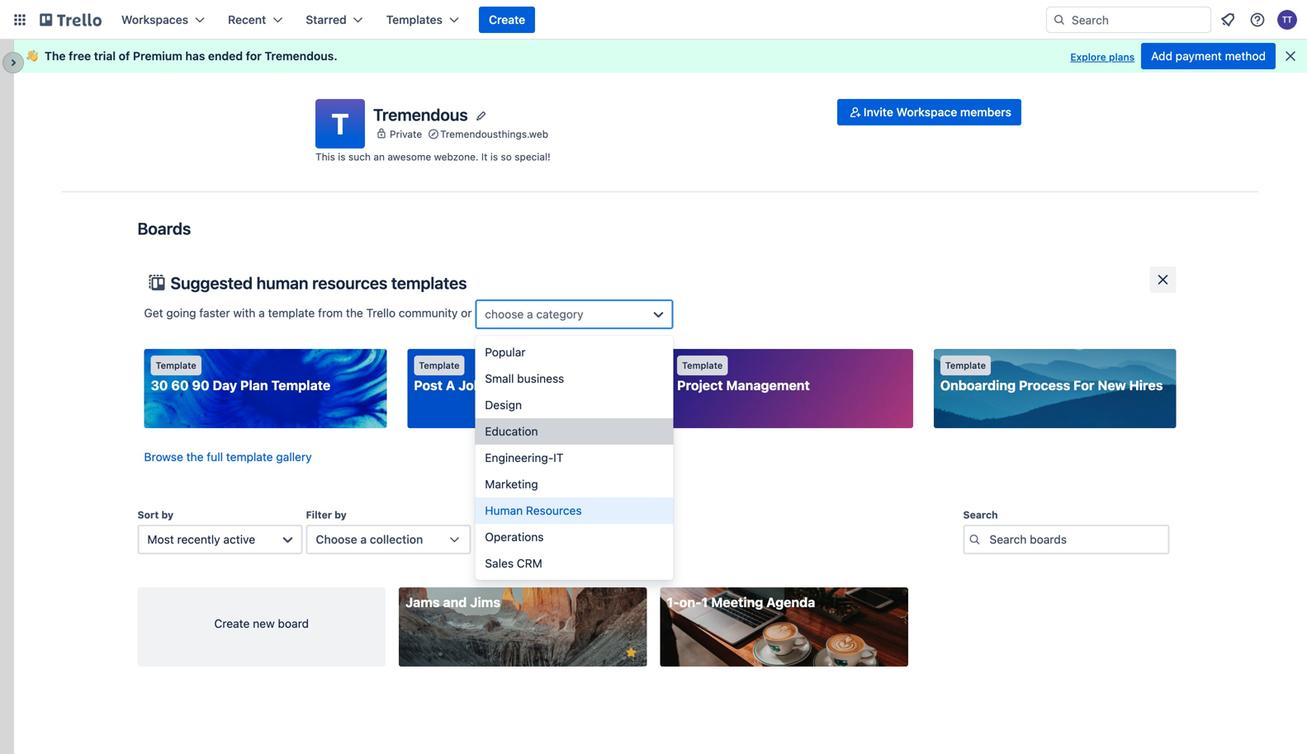Task type: locate. For each thing, give the bounding box(es) containing it.
filter
[[306, 510, 332, 521]]

1 vertical spatial create
[[214, 617, 250, 631]]

invite workspace members button
[[837, 99, 1022, 126]]

primary element
[[0, 0, 1307, 40]]

2 horizontal spatial a
[[527, 308, 533, 321]]

template inside template onboarding process for new hires
[[945, 361, 986, 371]]

templates
[[391, 273, 467, 293]]

private
[[390, 128, 422, 140]]

popular
[[485, 346, 526, 359]]

search
[[963, 510, 998, 521]]

recent
[[228, 13, 266, 26]]

resources
[[526, 504, 582, 518]]

banner containing 👋
[[13, 40, 1307, 73]]

templates
[[386, 13, 443, 26]]

template down human
[[268, 307, 315, 320]]

1 horizontal spatial by
[[335, 510, 347, 521]]

0 vertical spatial the
[[346, 307, 363, 320]]

collection
[[370, 533, 423, 547]]

on-
[[680, 595, 702, 611]]

has
[[185, 49, 205, 63]]

1 horizontal spatial a
[[360, 533, 367, 547]]

0 notifications image
[[1218, 10, 1238, 30]]

1 vertical spatial the
[[186, 451, 204, 464]]

jams and jims
[[406, 595, 501, 611]]

tremendousthings.web link
[[440, 126, 548, 142]]

0 horizontal spatial is
[[338, 151, 346, 163]]

a right choose at the bottom left of page
[[360, 533, 367, 547]]

human
[[257, 273, 309, 293]]

the left full
[[186, 451, 204, 464]]

invite workspace members
[[864, 105, 1012, 119]]

0 vertical spatial tremendous
[[265, 49, 334, 63]]

engineering-
[[485, 451, 554, 465]]

by for sort by
[[161, 510, 174, 521]]

template inside template post a job [hiring process]
[[419, 361, 460, 371]]

for
[[246, 49, 262, 63]]

Search field
[[1046, 7, 1212, 33]]

human
[[485, 504, 523, 518]]

education
[[485, 425, 538, 439]]

a right choose
[[527, 308, 533, 321]]

jams and jims link
[[399, 588, 647, 667]]

suggested human resources templates
[[171, 273, 467, 293]]

create new board
[[214, 617, 309, 631]]

is right it
[[490, 151, 498, 163]]

1 vertical spatial template
[[226, 451, 273, 464]]

special!
[[515, 151, 551, 163]]

project
[[677, 378, 723, 394]]

template inside "template project management"
[[682, 361, 723, 371]]

ended
[[208, 49, 243, 63]]

the right from
[[346, 307, 363, 320]]

a for choose a category
[[527, 308, 533, 321]]

board
[[278, 617, 309, 631]]

template up onboarding
[[945, 361, 986, 371]]

2 by from the left
[[335, 510, 347, 521]]

1 by from the left
[[161, 510, 174, 521]]

from
[[318, 307, 343, 320]]

a for choose a collection
[[360, 533, 367, 547]]

0 vertical spatial create
[[489, 13, 525, 26]]

create
[[489, 13, 525, 26], [214, 617, 250, 631]]

by right filter
[[335, 510, 347, 521]]

trial
[[94, 49, 116, 63]]

for
[[1074, 378, 1095, 394]]

is
[[338, 151, 346, 163], [490, 151, 498, 163]]

template up "60"
[[156, 361, 196, 371]]

is right this
[[338, 151, 346, 163]]

1 horizontal spatial is
[[490, 151, 498, 163]]

[hiring
[[485, 378, 530, 394]]

payment
[[1176, 49, 1222, 63]]

open information menu image
[[1250, 12, 1266, 28]]

suggested
[[171, 273, 253, 293]]

by right 'sort'
[[161, 510, 174, 521]]

onboarding
[[941, 378, 1016, 394]]

members
[[960, 105, 1012, 119]]

create button
[[479, 7, 535, 33]]

banner
[[13, 40, 1307, 73]]

create for create new board
[[214, 617, 250, 631]]

a inside button
[[360, 533, 367, 547]]

1 horizontal spatial create
[[489, 13, 525, 26]]

starred
[[306, 13, 347, 26]]

plans
[[1109, 51, 1135, 63]]

0 vertical spatial template
[[268, 307, 315, 320]]

add
[[1151, 49, 1173, 63]]

template
[[156, 361, 196, 371], [419, 361, 460, 371], [682, 361, 723, 371], [945, 361, 986, 371], [271, 378, 331, 394]]

boards
[[138, 219, 191, 238]]

workspaces button
[[111, 7, 215, 33]]

of
[[119, 49, 130, 63]]

a right with
[[259, 307, 265, 320]]

browse the full template gallery link
[[144, 451, 312, 464]]

0 horizontal spatial the
[[186, 451, 204, 464]]

meeting
[[711, 595, 763, 611]]

an
[[374, 151, 385, 163]]

template post a job [hiring process]
[[414, 361, 590, 394]]

1 vertical spatial tremendous
[[373, 105, 468, 124]]

invite
[[864, 105, 894, 119]]

add payment method
[[1151, 49, 1266, 63]]

0 horizontal spatial create
[[214, 617, 250, 631]]

a
[[259, 307, 265, 320], [527, 308, 533, 321], [360, 533, 367, 547]]

premium
[[133, 49, 182, 63]]

the
[[45, 49, 66, 63]]

post
[[414, 378, 443, 394]]

a
[[446, 378, 455, 394]]

by for filter by
[[335, 510, 347, 521]]

template for post
[[419, 361, 460, 371]]

explore plans
[[1071, 51, 1135, 63]]

create inside button
[[489, 13, 525, 26]]

tremendous down starred
[[265, 49, 334, 63]]

by
[[161, 510, 174, 521], [335, 510, 347, 521]]

template up project
[[682, 361, 723, 371]]

sales crm
[[485, 557, 542, 571]]

tremendous up private
[[373, 105, 468, 124]]

new
[[253, 617, 275, 631]]

0 horizontal spatial tremendous
[[265, 49, 334, 63]]

tremendous
[[265, 49, 334, 63], [373, 105, 468, 124]]

0 horizontal spatial by
[[161, 510, 174, 521]]

template for onboarding
[[945, 361, 986, 371]]

.
[[334, 49, 338, 63]]

community
[[399, 307, 458, 320]]

template up post
[[419, 361, 460, 371]]

template right full
[[226, 451, 273, 464]]

1-
[[667, 595, 680, 611]]

choose a category
[[485, 308, 584, 321]]

tremendous inside banner
[[265, 49, 334, 63]]



Task type: describe. For each thing, give the bounding box(es) containing it.
terry turtle (terryturtle) image
[[1278, 10, 1298, 30]]

👋
[[26, 49, 38, 63]]

most recently active
[[147, 533, 255, 547]]

template right the plan
[[271, 378, 331, 394]]

explore
[[1071, 51, 1107, 63]]

it
[[481, 151, 488, 163]]

1 horizontal spatial the
[[346, 307, 363, 320]]

choose
[[485, 308, 524, 321]]

plan
[[240, 378, 268, 394]]

👋 the free trial of premium has ended for tremendous .
[[26, 49, 338, 63]]

template 30 60 90 day plan template
[[151, 361, 331, 394]]

operations
[[485, 531, 544, 544]]

click to unstar this board. it will be removed from your starred list. image
[[624, 646, 639, 661]]

tremendousthings.web
[[440, 128, 548, 140]]

workspaces
[[121, 13, 188, 26]]

wave image
[[26, 49, 38, 64]]

choose a collection
[[316, 533, 423, 547]]

job
[[458, 378, 482, 394]]

most
[[147, 533, 174, 547]]

recently
[[177, 533, 220, 547]]

1-on-1 meeting agenda
[[667, 595, 816, 611]]

2 is from the left
[[490, 151, 498, 163]]

1-on-1 meeting agenda link
[[660, 588, 909, 667]]

such
[[348, 151, 371, 163]]

starred button
[[296, 7, 373, 33]]

search image
[[1053, 13, 1066, 26]]

crm
[[517, 557, 542, 571]]

add payment method button
[[1142, 43, 1276, 69]]

going
[[166, 307, 196, 320]]

recent button
[[218, 7, 293, 33]]

1 is from the left
[[338, 151, 346, 163]]

template for 30
[[156, 361, 196, 371]]

active
[[223, 533, 255, 547]]

day
[[213, 378, 237, 394]]

faster
[[199, 307, 230, 320]]

or
[[461, 307, 472, 320]]

it
[[554, 451, 564, 465]]

1 horizontal spatial tremendous
[[373, 105, 468, 124]]

with
[[233, 307, 256, 320]]

resources
[[312, 273, 388, 293]]

workspace
[[897, 105, 957, 119]]

templates button
[[376, 7, 469, 33]]

browse the full template gallery
[[144, 451, 312, 464]]

0 horizontal spatial a
[[259, 307, 265, 320]]

sm image
[[847, 104, 864, 121]]

template project management
[[677, 361, 810, 394]]

design
[[485, 399, 522, 412]]

this
[[315, 151, 335, 163]]

process
[[1019, 378, 1071, 394]]

create for create
[[489, 13, 525, 26]]

jims
[[470, 595, 501, 611]]

process]
[[533, 378, 590, 394]]

60
[[171, 378, 189, 394]]

template onboarding process for new hires
[[941, 361, 1163, 394]]

method
[[1225, 49, 1266, 63]]

choose a collection button
[[306, 525, 471, 555]]

Search text field
[[963, 525, 1170, 555]]

get going faster with a template from the trello community or
[[144, 307, 475, 320]]

gallery
[[276, 451, 312, 464]]

engineering-it
[[485, 451, 564, 465]]

trello
[[366, 307, 396, 320]]

awesome
[[388, 151, 431, 163]]

t
[[331, 107, 349, 141]]

choose
[[316, 533, 357, 547]]

30
[[151, 378, 168, 394]]

back to home image
[[40, 7, 102, 33]]

filter by
[[306, 510, 347, 521]]

marketing
[[485, 478, 538, 491]]

full
[[207, 451, 223, 464]]

template for project
[[682, 361, 723, 371]]

free
[[69, 49, 91, 63]]

get
[[144, 307, 163, 320]]

webzone.
[[434, 151, 479, 163]]

sort
[[138, 510, 159, 521]]

t button
[[315, 99, 365, 149]]

90
[[192, 378, 209, 394]]

jams
[[406, 595, 440, 611]]

agenda
[[767, 595, 816, 611]]



Task type: vqa. For each thing, say whether or not it's contained in the screenshot.
Tremendous
yes



